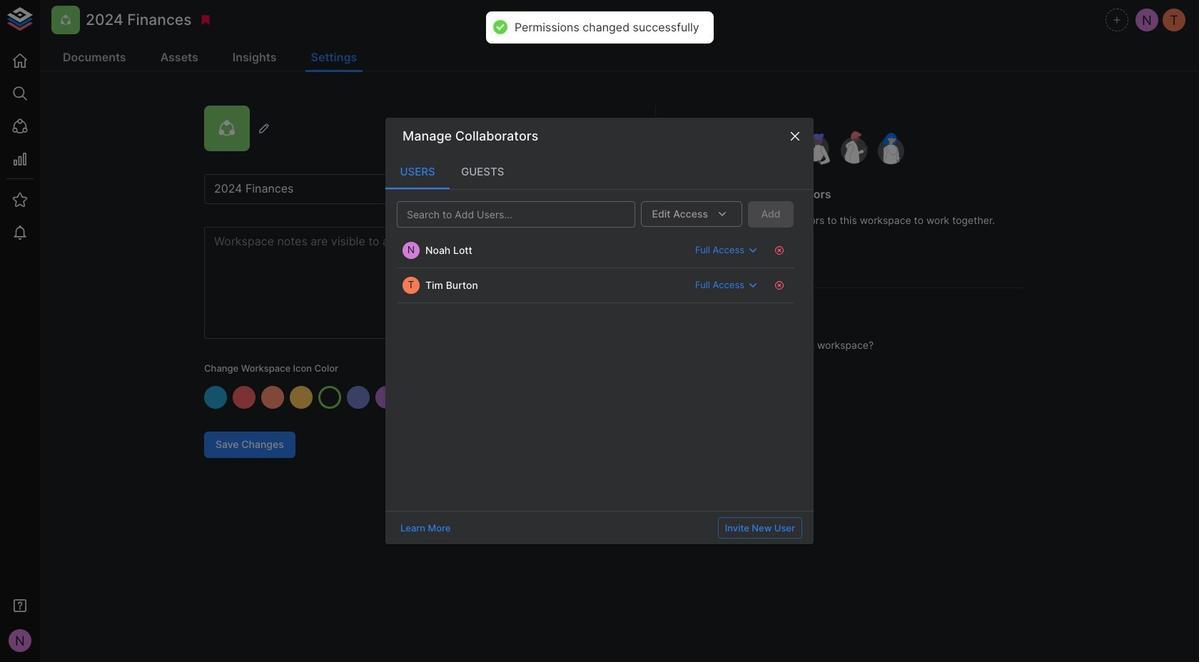 Task type: describe. For each thing, give the bounding box(es) containing it.
Workspace Name text field
[[204, 174, 610, 204]]

Search to Add Users... text field
[[401, 205, 607, 223]]



Task type: vqa. For each thing, say whether or not it's contained in the screenshot.
Opened related to the bottom Untitled Document LINK
no



Task type: locate. For each thing, give the bounding box(es) containing it.
tab list
[[385, 155, 814, 189]]

status
[[514, 20, 699, 35]]

Workspace notes are visible to all members and guests. text field
[[204, 227, 610, 339]]

dialog
[[385, 118, 814, 545]]

remove bookmark image
[[199, 14, 212, 26]]



